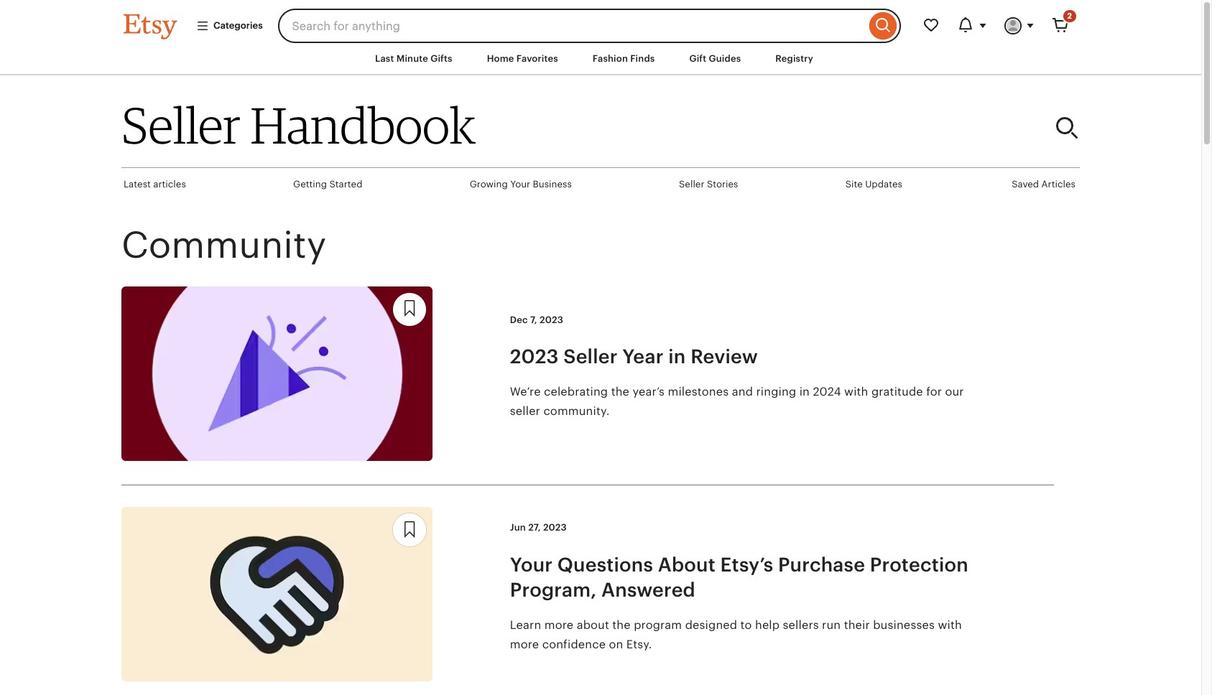 Task type: vqa. For each thing, say whether or not it's contained in the screenshot.
Items for Kitchen
no



Task type: locate. For each thing, give the bounding box(es) containing it.
with
[[844, 385, 868, 399], [938, 618, 962, 632]]

in right year
[[668, 345, 686, 368]]

guides
[[709, 53, 741, 64]]

year's
[[633, 385, 665, 399]]

0 horizontal spatial with
[[844, 385, 868, 399]]

fashion
[[593, 53, 628, 64]]

2024
[[813, 385, 841, 399]]

1 vertical spatial the
[[612, 618, 631, 632]]

2023 for 2023
[[540, 314, 563, 325]]

Search for anything text field
[[278, 9, 866, 43]]

year
[[622, 345, 664, 368]]

last minute gifts link
[[364, 46, 463, 72]]

program
[[634, 618, 682, 632]]

more
[[544, 618, 574, 632], [510, 638, 539, 652]]

1 vertical spatial more
[[510, 638, 539, 652]]

seller stories link
[[677, 168, 740, 201]]

0 vertical spatial 2023
[[540, 314, 563, 325]]

home favorites link
[[476, 46, 569, 72]]

2 vertical spatial seller
[[563, 345, 618, 368]]

the inside we're celebrating the year's milestones and ringing in 2024 with gratitude for our seller community.
[[611, 385, 629, 399]]

gift guides link
[[679, 46, 752, 72]]

1 horizontal spatial more
[[544, 618, 574, 632]]

seller up articles
[[121, 95, 241, 155]]

0 vertical spatial in
[[668, 345, 686, 368]]

we're celebrating the year's milestones and ringing in 2024 with gratitude for our seller community.
[[510, 385, 964, 418]]

1 vertical spatial in
[[799, 385, 810, 399]]

getting started link
[[291, 168, 365, 201]]

seller up celebrating
[[563, 345, 618, 368]]

registry
[[775, 53, 813, 64]]

menu bar
[[98, 43, 1104, 76]]

growing your business
[[470, 179, 572, 189]]

seller left stories
[[679, 179, 704, 189]]

more down 'learn'
[[510, 638, 539, 652]]

saved articles link
[[1010, 168, 1078, 201]]

1 vertical spatial seller
[[679, 179, 704, 189]]

sellers
[[783, 618, 819, 632]]

0 vertical spatial more
[[544, 618, 574, 632]]

1 vertical spatial with
[[938, 618, 962, 632]]

2 horizontal spatial seller
[[679, 179, 704, 189]]

0 horizontal spatial seller
[[121, 95, 241, 155]]

celebrating
[[544, 385, 608, 399]]

2 vertical spatial 2023
[[543, 523, 567, 533]]

milestones
[[668, 385, 729, 399]]

2023 seller year in review image
[[121, 286, 432, 461]]

with right businesses at bottom right
[[938, 618, 962, 632]]

ringing
[[756, 385, 796, 399]]

0 vertical spatial with
[[844, 385, 868, 399]]

we're
[[510, 385, 541, 399]]

protection
[[870, 554, 968, 576]]

the left the year's
[[611, 385, 629, 399]]

7,
[[530, 314, 537, 325]]

2023 right the 7,
[[540, 314, 563, 325]]

None search field
[[278, 9, 901, 43]]

2023 right 27, at the left
[[543, 523, 567, 533]]

2023 seller year in review link
[[510, 344, 970, 369]]

in
[[668, 345, 686, 368], [799, 385, 810, 399]]

program,
[[510, 579, 597, 601]]

site updates link
[[843, 168, 904, 201]]

our
[[945, 385, 964, 399]]

your right the "growing"
[[510, 179, 530, 189]]

your up program,
[[510, 554, 553, 576]]

1 horizontal spatial in
[[799, 385, 810, 399]]

etsy.
[[626, 638, 652, 652]]

1 horizontal spatial with
[[938, 618, 962, 632]]

confidence
[[542, 638, 606, 652]]

categories button
[[185, 13, 273, 39]]

minute
[[396, 53, 428, 64]]

growing your business link
[[467, 168, 574, 201]]

with inside we're celebrating the year's milestones and ringing in 2024 with gratitude for our seller community.
[[844, 385, 868, 399]]

1 vertical spatial your
[[510, 554, 553, 576]]

0 vertical spatial the
[[611, 385, 629, 399]]

seller stories
[[679, 179, 738, 189]]

with right 2024
[[844, 385, 868, 399]]

27,
[[528, 523, 541, 533]]

learn
[[510, 618, 541, 632]]

community.
[[543, 405, 610, 418]]

0 horizontal spatial in
[[668, 345, 686, 368]]

started
[[329, 179, 362, 189]]

favorites
[[516, 53, 558, 64]]

seller
[[121, 95, 241, 155], [679, 179, 704, 189], [563, 345, 618, 368]]

more up confidence on the left bottom
[[544, 618, 574, 632]]

the up the on
[[612, 618, 631, 632]]

the
[[611, 385, 629, 399], [612, 618, 631, 632]]

1 horizontal spatial seller
[[563, 345, 618, 368]]

on
[[609, 638, 623, 652]]

gifts
[[430, 53, 452, 64]]

2023 seller year in review
[[510, 345, 758, 368]]

your inside your questions about etsy's purchase protection program, answered
[[510, 554, 553, 576]]

your
[[510, 179, 530, 189], [510, 554, 553, 576]]

home
[[487, 53, 514, 64]]

site
[[845, 179, 863, 189]]

jun
[[510, 523, 526, 533]]

2023 up we're
[[510, 345, 559, 368]]

2023
[[540, 314, 563, 325], [510, 345, 559, 368], [543, 523, 567, 533]]

0 vertical spatial seller
[[121, 95, 241, 155]]

last minute gifts
[[375, 53, 452, 64]]

business
[[533, 179, 572, 189]]

to
[[740, 618, 752, 632]]

seller for seller stories
[[679, 179, 704, 189]]

in left 2024
[[799, 385, 810, 399]]

in inside the "2023 seller year in review" link
[[668, 345, 686, 368]]

fashion finds
[[593, 53, 655, 64]]

categories
[[213, 20, 263, 31]]



Task type: describe. For each thing, give the bounding box(es) containing it.
their
[[844, 618, 870, 632]]

getting started
[[293, 179, 362, 189]]

for
[[926, 385, 942, 399]]

about
[[658, 554, 715, 576]]

purchase
[[778, 554, 865, 576]]

dec 7, 2023
[[510, 314, 563, 325]]

articles
[[153, 179, 186, 189]]

review
[[691, 345, 758, 368]]

2 link
[[1043, 9, 1078, 43]]

businesses
[[873, 618, 935, 632]]

1 vertical spatial 2023
[[510, 345, 559, 368]]

your questions about etsy's purchase protection program, answered
[[510, 554, 968, 601]]

updates
[[865, 179, 902, 189]]

getting
[[293, 179, 327, 189]]

designed
[[685, 618, 737, 632]]

last
[[375, 53, 394, 64]]

growing
[[470, 179, 508, 189]]

gift
[[689, 53, 706, 64]]

jun 27, 2023
[[510, 523, 567, 533]]

questions
[[557, 554, 653, 576]]

with inside learn more about the program designed to help sellers run their businesses with more confidence on etsy.
[[938, 618, 962, 632]]

0 horizontal spatial more
[[510, 638, 539, 652]]

answered
[[601, 579, 695, 601]]

latest articles
[[124, 179, 186, 189]]

articles
[[1041, 179, 1075, 189]]

about
[[577, 618, 609, 632]]

the inside learn more about the program designed to help sellers run their businesses with more confidence on etsy.
[[612, 618, 631, 632]]

dec
[[510, 314, 528, 325]]

seller
[[510, 405, 540, 418]]

seller for seller handbook
[[121, 95, 241, 155]]

latest
[[124, 179, 151, 189]]

etsy's
[[720, 554, 773, 576]]

registry link
[[765, 46, 824, 72]]

categories banner
[[98, 0, 1104, 43]]

gratitude
[[871, 385, 923, 399]]

saved articles
[[1012, 179, 1075, 189]]

0 vertical spatial your
[[510, 179, 530, 189]]

help
[[755, 618, 780, 632]]

2023 for your
[[543, 523, 567, 533]]

seller handbook
[[121, 95, 476, 155]]

stories
[[707, 179, 738, 189]]

2
[[1067, 11, 1072, 20]]

gift guides
[[689, 53, 741, 64]]

latest articles link
[[121, 168, 188, 201]]

site updates
[[845, 179, 902, 189]]

community
[[121, 224, 326, 266]]

saved
[[1012, 179, 1039, 189]]

learn more about the program designed to help sellers run their businesses with more confidence on etsy.
[[510, 618, 962, 652]]

home favorites
[[487, 53, 558, 64]]

your questions about etsy's purchase protection program, answered link
[[510, 552, 970, 603]]

run
[[822, 618, 841, 632]]

in inside we're celebrating the year's milestones and ringing in 2024 with gratitude for our seller community.
[[799, 385, 810, 399]]

menu bar containing last minute gifts
[[98, 43, 1104, 76]]

fashion finds link
[[582, 46, 666, 72]]

finds
[[630, 53, 655, 64]]

none search field inside categories banner
[[278, 9, 901, 43]]

and
[[732, 385, 753, 399]]

seller handbook link
[[121, 95, 795, 155]]

your questions about etsy's purchase protection program, answered image
[[121, 507, 432, 682]]

handbook
[[250, 95, 476, 155]]



